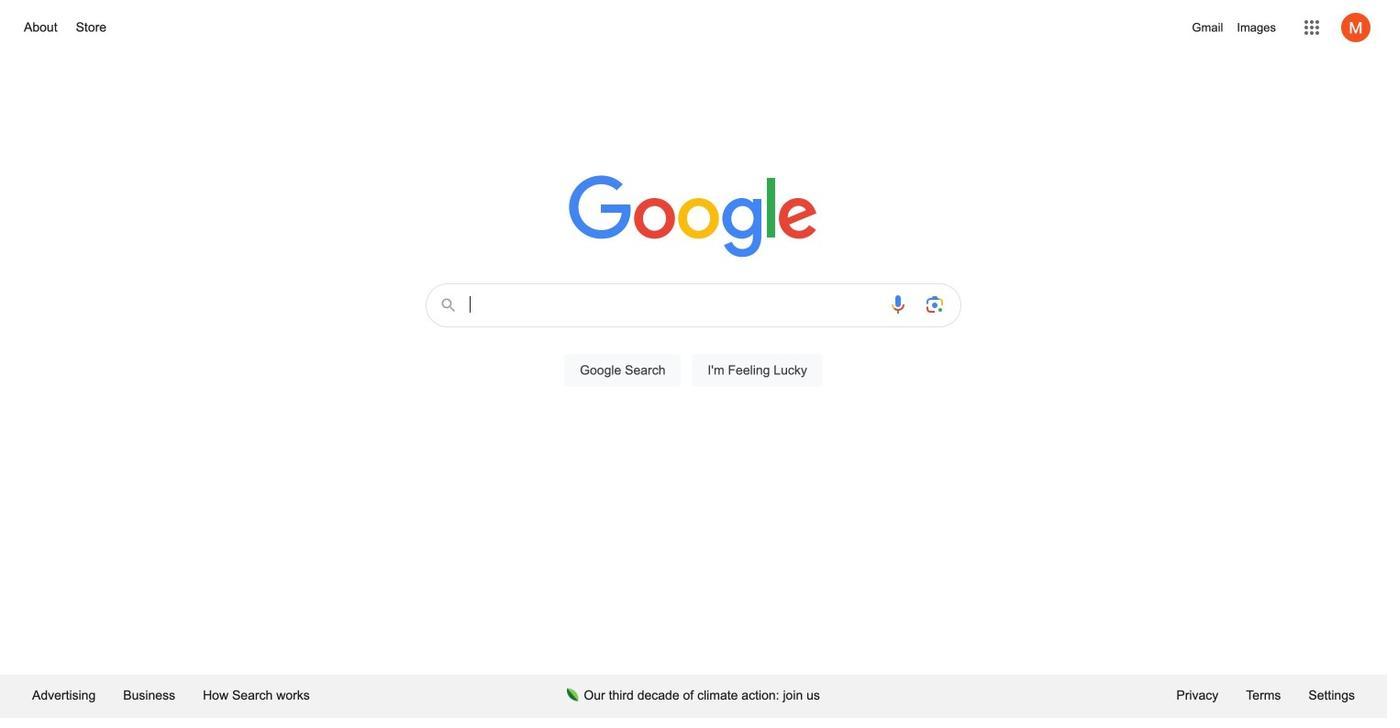Task type: locate. For each thing, give the bounding box(es) containing it.
search by voice image
[[888, 294, 910, 316]]

None search field
[[18, 278, 1370, 408]]



Task type: describe. For each thing, give the bounding box(es) containing it.
Search text field
[[470, 295, 877, 319]]

search by image image
[[924, 294, 946, 316]]

google image
[[569, 175, 819, 260]]



Task type: vqa. For each thing, say whether or not it's contained in the screenshot.
Search text field
yes



